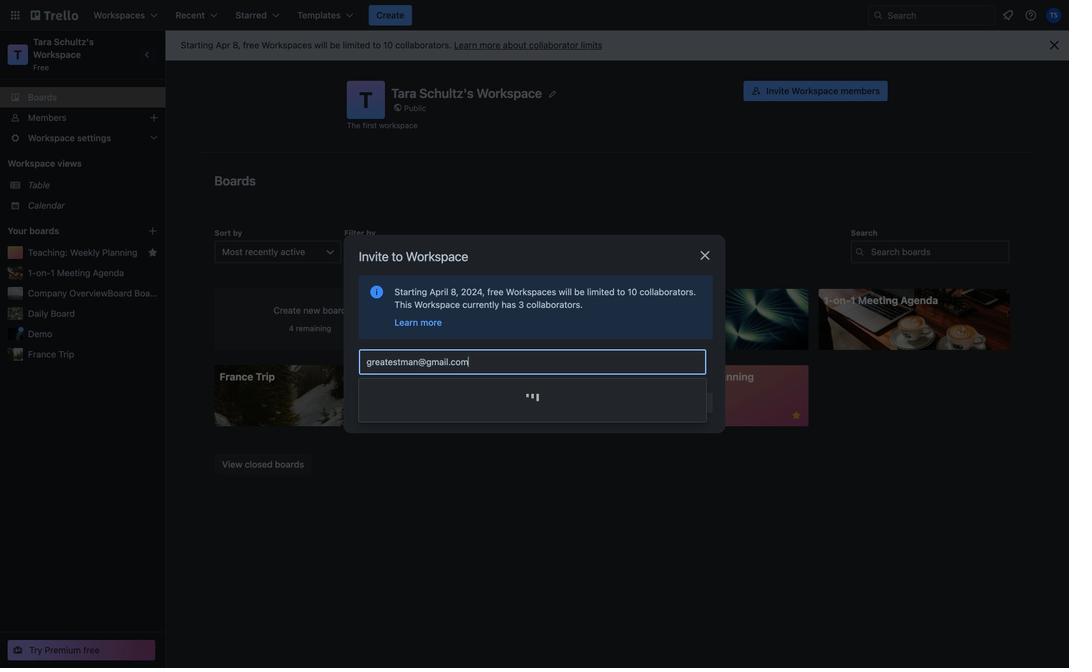 Task type: locate. For each thing, give the bounding box(es) containing it.
open information menu image
[[1025, 9, 1037, 22]]

sm image
[[390, 335, 403, 347]]

Email address or name text field
[[367, 353, 704, 371]]

Search boards text field
[[851, 241, 1010, 263]]

0 notifications image
[[1000, 8, 1016, 23]]



Task type: vqa. For each thing, say whether or not it's contained in the screenshot.
Search boards text box
yes



Task type: describe. For each thing, give the bounding box(es) containing it.
search image
[[873, 10, 883, 20]]

add board image
[[148, 226, 158, 236]]

starred icon image
[[148, 248, 158, 258]]

Search field
[[883, 6, 995, 24]]

workspace navigation collapse icon image
[[139, 46, 157, 64]]

close image
[[697, 248, 713, 263]]

tara schultz (taraschultz7) image
[[1046, 8, 1062, 23]]

your boards with 6 items element
[[8, 223, 129, 239]]

primary element
[[0, 0, 1069, 31]]



